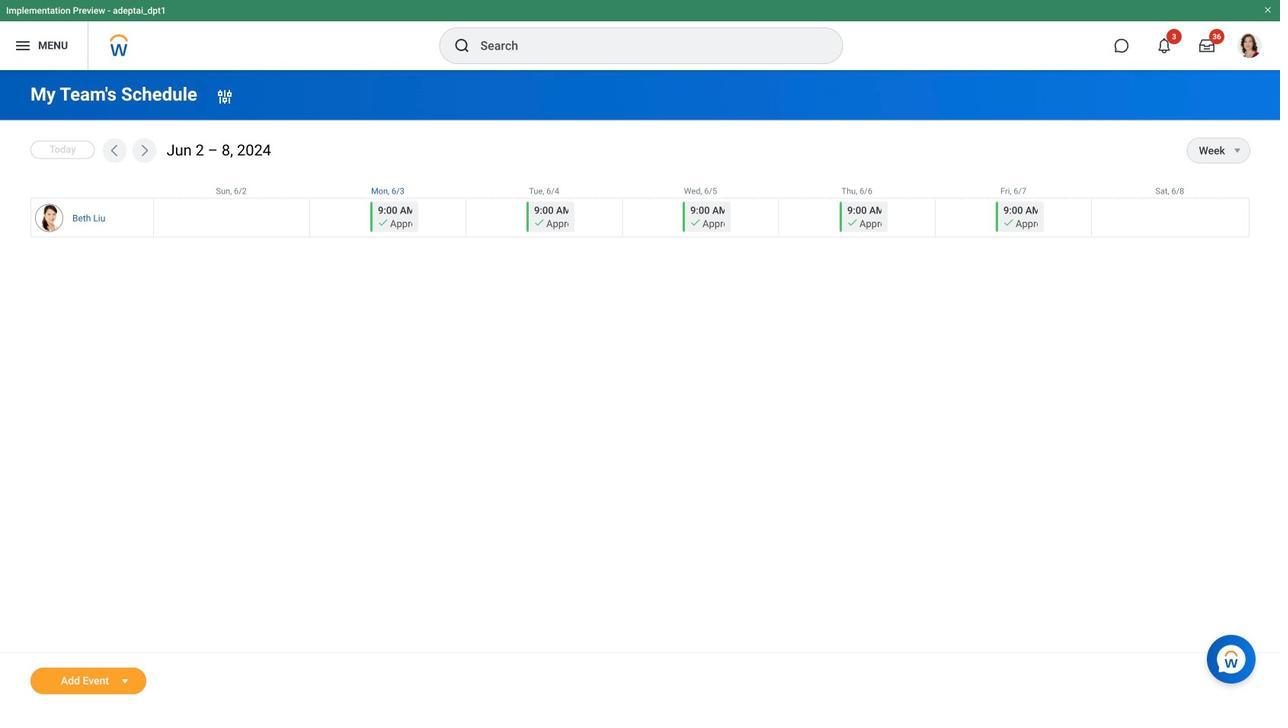 Task type: locate. For each thing, give the bounding box(es) containing it.
banner
[[0, 0, 1280, 70]]

profile logan mcneil image
[[1238, 34, 1262, 61]]

search image
[[453, 37, 471, 55]]

main content
[[0, 70, 1280, 708]]

close environment banner image
[[1264, 5, 1273, 14]]



Task type: vqa. For each thing, say whether or not it's contained in the screenshot.
sixth "row" from the bottom
no



Task type: describe. For each thing, give the bounding box(es) containing it.
caret down image
[[116, 675, 134, 687]]

Search Workday  search field
[[481, 29, 811, 62]]

inbox large image
[[1200, 38, 1215, 53]]

chevron right image
[[137, 143, 152, 158]]

justify image
[[14, 37, 32, 55]]

change selection image
[[216, 87, 234, 106]]

caret down image
[[1229, 144, 1247, 157]]

chevron left image
[[107, 143, 122, 158]]

notifications large image
[[1157, 38, 1172, 53]]



